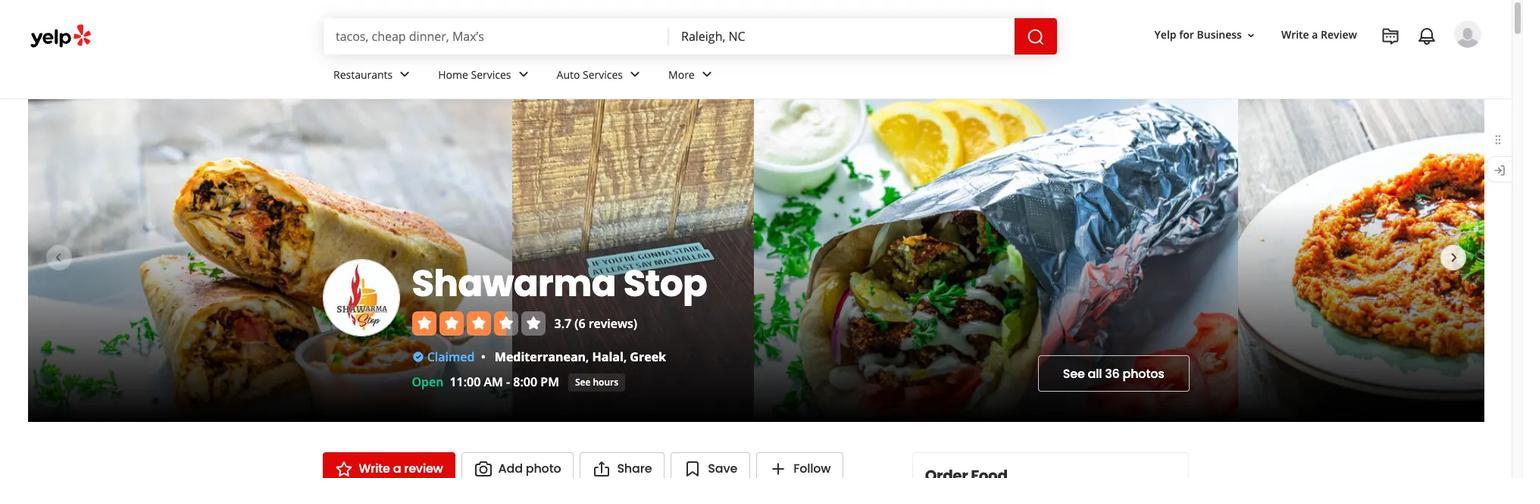 Task type: vqa. For each thing, say whether or not it's contained in the screenshot.
Open 11:00 AM - 8:00 PM
yes



Task type: describe. For each thing, give the bounding box(es) containing it.
shawarma
[[412, 258, 616, 309]]

3.7 (6 reviews)
[[555, 315, 638, 332]]

24 chevron down v2 image for auto services
[[626, 66, 644, 84]]

search image
[[1027, 28, 1045, 46]]

see hours
[[575, 376, 619, 389]]

1 , from the left
[[586, 349, 589, 365]]

(6 reviews) link
[[575, 315, 638, 332]]

save button
[[671, 453, 751, 478]]

more link
[[657, 55, 728, 99]]

(6
[[575, 315, 586, 332]]

hours
[[593, 376, 619, 389]]

yelp for business
[[1155, 28, 1242, 42]]

claimed
[[427, 349, 475, 365]]

next image
[[1445, 248, 1463, 267]]

a for review
[[393, 460, 401, 478]]

follow button
[[757, 453, 844, 478]]

shawarma stop
[[412, 258, 707, 309]]

share button
[[580, 453, 665, 478]]

photo of shawarma stop - raleigh, nc, us. falafel pita image
[[754, 99, 1239, 422]]

greek
[[630, 349, 666, 365]]

11:00
[[450, 374, 481, 390]]

auto services link
[[545, 55, 657, 99]]

am
[[484, 374, 503, 390]]

open 11:00 am - 8:00 pm
[[412, 374, 559, 390]]

review
[[404, 460, 443, 478]]

write for write a review
[[1282, 28, 1310, 42]]

halal link
[[592, 349, 624, 365]]

write for write a review
[[359, 460, 390, 478]]

write a review link
[[323, 453, 455, 478]]

user actions element
[[1143, 19, 1503, 112]]

write a review
[[1282, 28, 1358, 42]]

photo of shawarma stop - raleigh, nc, us. mashallah image
[[512, 99, 754, 422]]

home
[[438, 67, 468, 82]]

follow
[[794, 460, 831, 478]]

24 star v2 image
[[335, 460, 353, 478]]

mediterranean
[[495, 349, 586, 365]]

see hours link
[[568, 374, 625, 392]]

photo of shawarma stop - raleigh, nc, us. mhamara image
[[1239, 99, 1524, 422]]

24 share v2 image
[[593, 460, 611, 478]]

see all 36 photos
[[1063, 365, 1165, 382]]

home services link
[[426, 55, 545, 99]]

all
[[1088, 365, 1102, 382]]

3.7 star rating image
[[412, 312, 545, 336]]

restaurants link
[[321, 55, 426, 99]]

write a review link
[[1276, 22, 1364, 49]]

services for auto services
[[583, 67, 623, 82]]

see for see hours
[[575, 376, 591, 389]]

Find text field
[[336, 28, 657, 45]]

open
[[412, 374, 444, 390]]

mediterranean , halal , greek
[[495, 349, 666, 365]]

add photo link
[[461, 453, 574, 478]]

add
[[498, 460, 523, 478]]

24 chevron down v2 image for restaurants
[[396, 66, 414, 84]]

services for home services
[[471, 67, 511, 82]]

24 chevron down v2 image for more
[[698, 66, 716, 84]]



Task type: locate. For each thing, give the bounding box(es) containing it.
24 chevron down v2 image right more
[[698, 66, 716, 84]]

36
[[1105, 365, 1120, 382]]

8:00
[[513, 374, 538, 390]]

write
[[1282, 28, 1310, 42], [359, 460, 390, 478]]

2 horizontal spatial 24 chevron down v2 image
[[698, 66, 716, 84]]

24 chevron down v2 image inside more link
[[698, 66, 716, 84]]

more
[[669, 67, 695, 82]]

24 chevron down v2 image right restaurants at the top left of the page
[[396, 66, 414, 84]]

24 chevron down v2 image
[[396, 66, 414, 84], [626, 66, 644, 84], [698, 66, 716, 84]]

see for see all 36 photos
[[1063, 365, 1085, 382]]

pm
[[541, 374, 559, 390]]

write left review
[[1282, 28, 1310, 42]]

write inside write a review link
[[1282, 28, 1310, 42]]

notifications image
[[1418, 27, 1437, 45]]

auto
[[557, 67, 580, 82]]

projects image
[[1382, 27, 1400, 45]]

halal
[[592, 349, 624, 365]]

, left greek on the left bottom of the page
[[624, 349, 627, 365]]

yelp for business button
[[1149, 22, 1264, 49]]

write a review
[[359, 460, 443, 478]]

yelp
[[1155, 28, 1177, 42]]

24 chevron down v2 image
[[514, 66, 533, 84]]

24 chevron down v2 image right auto services
[[626, 66, 644, 84]]

1 horizontal spatial write
[[1282, 28, 1310, 42]]

save
[[708, 460, 738, 478]]

none field up business categories element
[[681, 28, 1003, 45]]

0 horizontal spatial services
[[471, 67, 511, 82]]

see
[[1063, 365, 1085, 382], [575, 376, 591, 389]]

review
[[1321, 28, 1358, 42]]

none field up home services link
[[336, 28, 657, 45]]

, left halal
[[586, 349, 589, 365]]

stop
[[624, 258, 707, 309]]

see left all
[[1063, 365, 1085, 382]]

mediterranean link
[[495, 349, 586, 365]]

photo of shawarma stop - raleigh, nc, us. laziz sandwich image
[[28, 99, 512, 422]]

2 , from the left
[[624, 349, 627, 365]]

auto services
[[557, 67, 623, 82]]

0 horizontal spatial ,
[[586, 349, 589, 365]]

0 horizontal spatial a
[[393, 460, 401, 478]]

16 claim filled v2 image
[[412, 351, 424, 363]]

share
[[617, 460, 652, 478]]

1 vertical spatial a
[[393, 460, 401, 478]]

2 24 chevron down v2 image from the left
[[626, 66, 644, 84]]

24 chevron down v2 image inside auto services link
[[626, 66, 644, 84]]

greek link
[[630, 349, 666, 365]]

24 save outline v2 image
[[684, 460, 702, 478]]

24 chevron down v2 image inside 'restaurants' link
[[396, 66, 414, 84]]

0 horizontal spatial write
[[359, 460, 390, 478]]

,
[[586, 349, 589, 365], [624, 349, 627, 365]]

reviews)
[[589, 315, 638, 332]]

24 camera v2 image
[[474, 460, 492, 478]]

see left hours
[[575, 376, 591, 389]]

Near text field
[[681, 28, 1003, 45]]

1 none field from the left
[[336, 28, 657, 45]]

0 horizontal spatial see
[[575, 376, 591, 389]]

-
[[506, 374, 510, 390]]

write right 24 star v2 image
[[359, 460, 390, 478]]

for
[[1180, 28, 1195, 42]]

photos
[[1123, 365, 1165, 382]]

1 horizontal spatial 24 chevron down v2 image
[[626, 66, 644, 84]]

services
[[471, 67, 511, 82], [583, 67, 623, 82]]

1 horizontal spatial none field
[[681, 28, 1003, 45]]

2 services from the left
[[583, 67, 623, 82]]

a for review
[[1312, 28, 1319, 42]]

3 24 chevron down v2 image from the left
[[698, 66, 716, 84]]

None search field
[[324, 18, 1061, 55]]

1 horizontal spatial a
[[1312, 28, 1319, 42]]

0 vertical spatial write
[[1282, 28, 1310, 42]]

services left 24 chevron down v2 image
[[471, 67, 511, 82]]

3.7
[[555, 315, 572, 332]]

1 horizontal spatial see
[[1063, 365, 1085, 382]]

None field
[[336, 28, 657, 45], [681, 28, 1003, 45]]

none field find
[[336, 28, 657, 45]]

restaurants
[[334, 67, 393, 82]]

business
[[1197, 28, 1242, 42]]

see all 36 photos link
[[1038, 356, 1190, 392]]

1 24 chevron down v2 image from the left
[[396, 66, 414, 84]]

0 horizontal spatial none field
[[336, 28, 657, 45]]

0 vertical spatial a
[[1312, 28, 1319, 42]]

business categories element
[[321, 55, 1482, 99]]

a
[[1312, 28, 1319, 42], [393, 460, 401, 478]]

0 horizontal spatial 24 chevron down v2 image
[[396, 66, 414, 84]]

24 add v2 image
[[770, 460, 788, 478]]

1 horizontal spatial ,
[[624, 349, 627, 365]]

1 vertical spatial write
[[359, 460, 390, 478]]

services right auto
[[583, 67, 623, 82]]

write inside write a review link
[[359, 460, 390, 478]]

16 chevron down v2 image
[[1245, 29, 1258, 41]]

photo
[[526, 460, 561, 478]]

1 horizontal spatial services
[[583, 67, 623, 82]]

1 services from the left
[[471, 67, 511, 82]]

2 none field from the left
[[681, 28, 1003, 45]]

home services
[[438, 67, 511, 82]]

add photo
[[498, 460, 561, 478]]

previous image
[[49, 248, 67, 267]]

none field near
[[681, 28, 1003, 45]]



